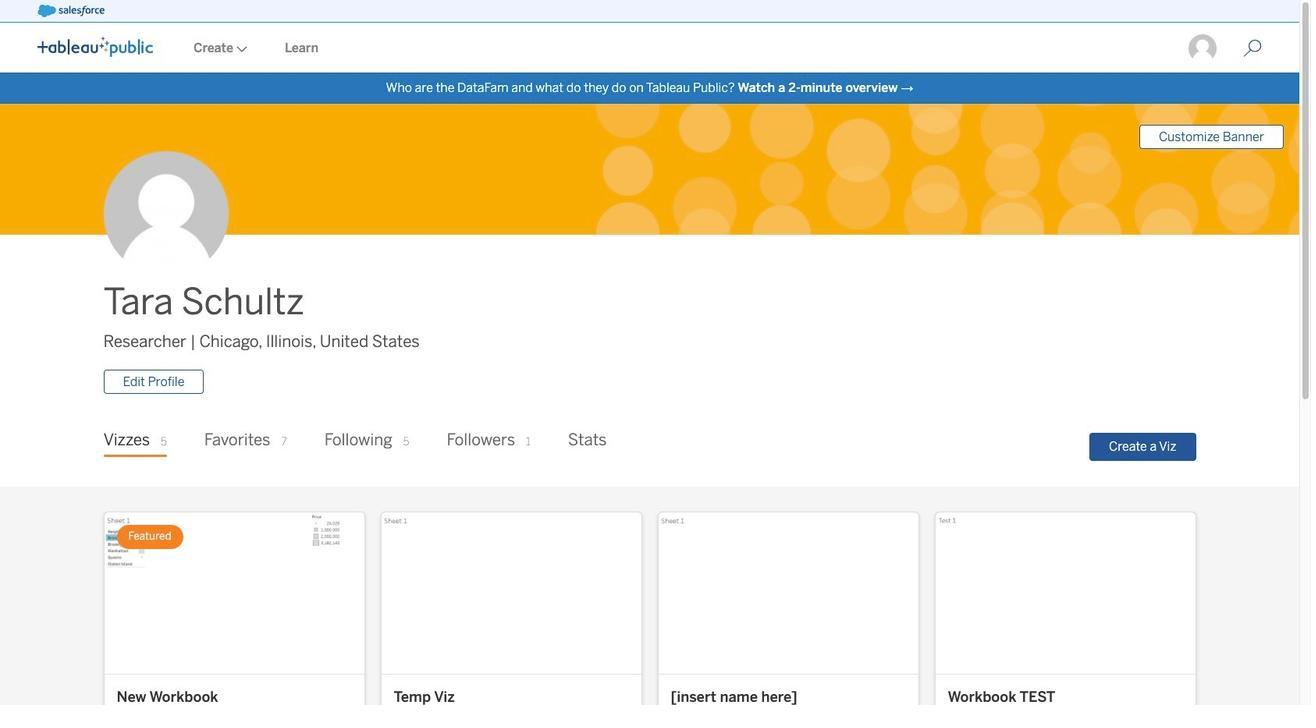 Task type: vqa. For each thing, say whether or not it's contained in the screenshot.
Avatar image for Angela Drucioc
no



Task type: describe. For each thing, give the bounding box(es) containing it.
2 workbook thumbnail image from the left
[[381, 513, 641, 674]]

logo image
[[37, 37, 153, 57]]

avatar image
[[103, 152, 228, 277]]

tara.schultz image
[[1188, 33, 1219, 64]]



Task type: locate. For each thing, give the bounding box(es) containing it.
workbook thumbnail image
[[104, 513, 364, 674], [381, 513, 641, 674], [659, 513, 919, 674], [936, 513, 1196, 674]]

3 workbook thumbnail image from the left
[[659, 513, 919, 674]]

1 workbook thumbnail image from the left
[[104, 513, 364, 674]]

go to search image
[[1225, 39, 1281, 58]]

salesforce logo image
[[37, 5, 104, 17]]

featured element
[[117, 526, 183, 550]]

create image
[[233, 46, 248, 52]]

4 workbook thumbnail image from the left
[[936, 513, 1196, 674]]



